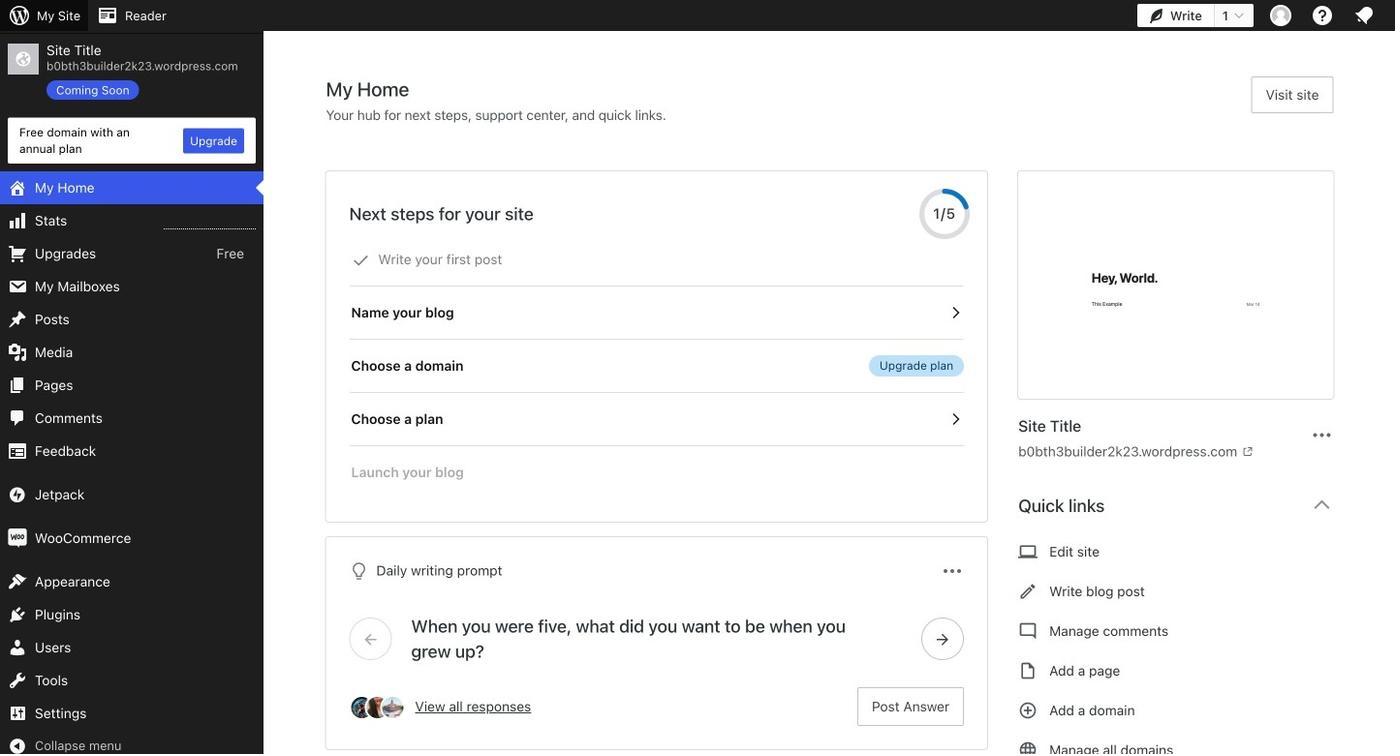 Task type: vqa. For each thing, say whether or not it's contained in the screenshot.
Add a domain button
no



Task type: describe. For each thing, give the bounding box(es) containing it.
edit image
[[1018, 580, 1038, 604]]

2 answered users image from the left
[[380, 696, 405, 721]]

mode_comment image
[[1018, 620, 1038, 643]]

my profile image
[[1270, 5, 1291, 26]]

help image
[[1311, 4, 1334, 27]]

task enabled image
[[947, 411, 964, 428]]

more options for site site title image
[[1310, 424, 1334, 447]]



Task type: locate. For each thing, give the bounding box(es) containing it.
launchpad checklist element
[[349, 233, 964, 499]]

img image
[[8, 485, 27, 505], [8, 529, 27, 548]]

highest hourly views 0 image
[[164, 217, 256, 230]]

answered users image
[[365, 696, 390, 721]]

0 horizontal spatial answered users image
[[349, 696, 374, 721]]

1 vertical spatial img image
[[8, 529, 27, 548]]

task complete image
[[352, 252, 370, 269]]

laptop image
[[1018, 541, 1038, 564]]

insert_drive_file image
[[1018, 660, 1038, 683]]

2 img image from the top
[[8, 529, 27, 548]]

task enabled image
[[947, 304, 964, 322]]

progress bar
[[920, 189, 970, 239]]

show next prompt image
[[934, 631, 952, 648]]

1 answered users image from the left
[[349, 696, 374, 721]]

show previous prompt image
[[362, 631, 379, 648]]

answered users image
[[349, 696, 374, 721], [380, 696, 405, 721]]

main content
[[326, 77, 1349, 755]]

manage your notifications image
[[1353, 4, 1376, 27]]

1 horizontal spatial answered users image
[[380, 696, 405, 721]]

0 vertical spatial img image
[[8, 485, 27, 505]]

toggle menu image
[[941, 560, 964, 583]]

1 img image from the top
[[8, 485, 27, 505]]



